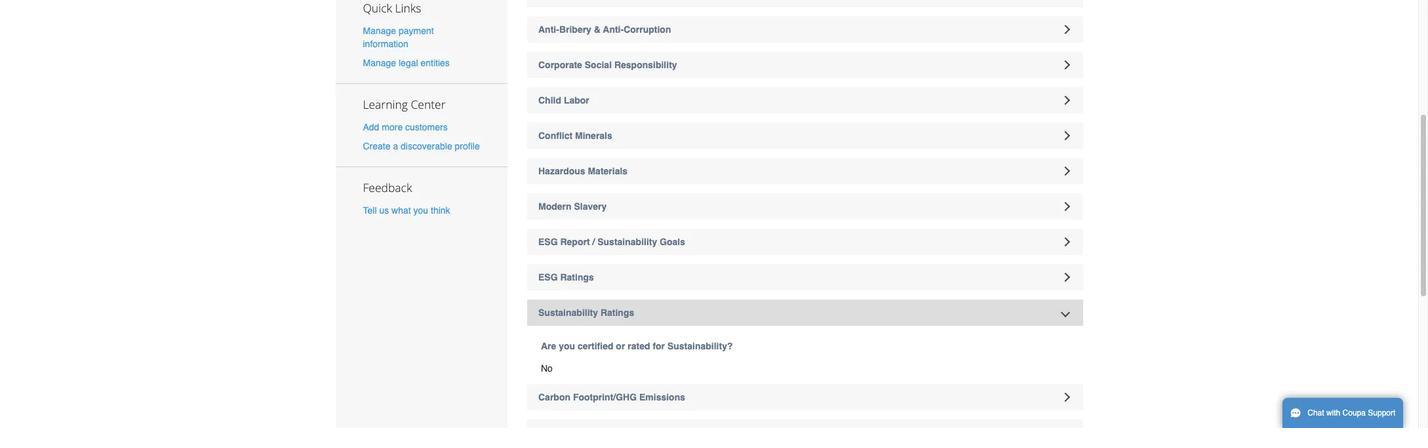 Task type: vqa. For each thing, say whether or not it's contained in the screenshot.
your inside the Using an Authenticator App available from your mobile phone app store
no



Task type: locate. For each thing, give the bounding box(es) containing it.
0 vertical spatial manage
[[363, 25, 396, 36]]

0 horizontal spatial you
[[414, 206, 428, 216]]

social
[[585, 60, 612, 70]]

sustainability down esg ratings
[[539, 308, 598, 318]]

more
[[382, 122, 403, 132]]

0 vertical spatial you
[[414, 206, 428, 216]]

chat with coupa support button
[[1283, 398, 1404, 428]]

1 vertical spatial ratings
[[601, 308, 635, 318]]

add more customers
[[363, 122, 448, 132]]

esg
[[539, 237, 558, 247], [539, 272, 558, 283]]

emissions
[[640, 392, 686, 403]]

chat
[[1308, 409, 1325, 418]]

corporate
[[539, 60, 582, 70]]

what
[[392, 206, 411, 216]]

ratings
[[561, 272, 594, 283], [601, 308, 635, 318]]

goals
[[660, 237, 686, 247]]

ratings down 'report'
[[561, 272, 594, 283]]

1 horizontal spatial anti-
[[603, 24, 624, 35]]

for
[[653, 341, 665, 352]]

esg left 'report'
[[539, 237, 558, 247]]

feedback
[[363, 180, 412, 196]]

manage for manage legal entities
[[363, 58, 396, 68]]

0 vertical spatial esg
[[539, 237, 558, 247]]

1 manage from the top
[[363, 25, 396, 36]]

ratings inside dropdown button
[[601, 308, 635, 318]]

1 anti- from the left
[[539, 24, 560, 35]]

minerals
[[575, 131, 613, 141]]

modern
[[539, 201, 572, 212]]

esg ratings heading
[[527, 264, 1083, 291]]

a
[[393, 141, 398, 152]]

manage down the 'information'
[[363, 58, 396, 68]]

carbon footprint/ghg emissions
[[539, 392, 686, 403]]

anti-
[[539, 24, 560, 35], [603, 24, 624, 35]]

create a discoverable profile link
[[363, 141, 480, 152]]

0 vertical spatial ratings
[[561, 272, 594, 283]]

child labor
[[539, 95, 590, 106]]

think
[[431, 206, 450, 216]]

esg inside dropdown button
[[539, 237, 558, 247]]

learning center
[[363, 96, 446, 112]]

sustainability
[[598, 237, 658, 247], [539, 308, 598, 318]]

1 horizontal spatial ratings
[[601, 308, 635, 318]]

manage
[[363, 25, 396, 36], [363, 58, 396, 68]]

2 esg from the top
[[539, 272, 558, 283]]

ratings for esg ratings
[[561, 272, 594, 283]]

esg up the sustainability ratings on the left bottom of page
[[539, 272, 558, 283]]

sustainability ratings
[[539, 308, 635, 318]]

materials
[[588, 166, 628, 176]]

heading
[[527, 0, 1083, 7]]

anti-bribery & anti-corruption
[[539, 24, 671, 35]]

you right are
[[559, 341, 575, 352]]

hazardous
[[539, 166, 586, 176]]

learning
[[363, 96, 408, 112]]

1 vertical spatial manage
[[363, 58, 396, 68]]

anti- up "corporate"
[[539, 24, 560, 35]]

manage inside manage payment information
[[363, 25, 396, 36]]

discoverable
[[401, 141, 452, 152]]

with
[[1327, 409, 1341, 418]]

you
[[414, 206, 428, 216], [559, 341, 575, 352]]

hazardous materials heading
[[527, 158, 1083, 184]]

report
[[561, 237, 590, 247]]

rated
[[628, 341, 650, 352]]

certified
[[578, 341, 614, 352]]

1 horizontal spatial you
[[559, 341, 575, 352]]

corruption
[[624, 24, 671, 35]]

0 horizontal spatial ratings
[[561, 272, 594, 283]]

esg report / sustainability goals heading
[[527, 229, 1083, 255]]

1 esg from the top
[[539, 237, 558, 247]]

manage up the 'information'
[[363, 25, 396, 36]]

conflict minerals button
[[527, 123, 1083, 149]]

1 vertical spatial esg
[[539, 272, 558, 283]]

modern slavery
[[539, 201, 607, 212]]

0 horizontal spatial anti-
[[539, 24, 560, 35]]

ratings inside dropdown button
[[561, 272, 594, 283]]

1 vertical spatial sustainability
[[539, 308, 598, 318]]

2 manage from the top
[[363, 58, 396, 68]]

child labor button
[[527, 87, 1083, 113]]

center
[[411, 96, 446, 112]]

anti-bribery & anti-corruption heading
[[527, 16, 1083, 43]]

no
[[541, 363, 553, 374]]

anti- right &
[[603, 24, 624, 35]]

esg report / sustainability goals button
[[527, 229, 1083, 255]]

ratings up or
[[601, 308, 635, 318]]

conflict
[[539, 131, 573, 141]]

sustainability ratings button
[[527, 300, 1083, 326]]

esg inside dropdown button
[[539, 272, 558, 283]]

manage payment information link
[[363, 25, 434, 49]]

child
[[539, 95, 562, 106]]

entities
[[421, 58, 450, 68]]

sustainability right /
[[598, 237, 658, 247]]

carbon footprint/ghg emissions button
[[527, 384, 1083, 411]]

you right what
[[414, 206, 428, 216]]

0 vertical spatial sustainability
[[598, 237, 658, 247]]

hazardous materials button
[[527, 158, 1083, 184]]



Task type: describe. For each thing, give the bounding box(es) containing it.
labor
[[564, 95, 590, 106]]

2 anti- from the left
[[603, 24, 624, 35]]

/
[[593, 237, 595, 247]]

bribery
[[560, 24, 592, 35]]

information
[[363, 38, 409, 49]]

customers
[[405, 122, 448, 132]]

footprint/ghg
[[573, 392, 637, 403]]

corporate social responsibility heading
[[527, 52, 1083, 78]]

manage legal entities
[[363, 58, 450, 68]]

carbon footprint/ghg emissions heading
[[527, 384, 1083, 411]]

esg report / sustainability goals
[[539, 237, 686, 247]]

chat with coupa support
[[1308, 409, 1396, 418]]

add
[[363, 122, 379, 132]]

esg for esg report / sustainability goals
[[539, 237, 558, 247]]

conflict minerals
[[539, 131, 613, 141]]

or
[[616, 341, 625, 352]]

esg ratings
[[539, 272, 594, 283]]

support
[[1369, 409, 1396, 418]]

ratings for sustainability ratings
[[601, 308, 635, 318]]

esg ratings button
[[527, 264, 1083, 291]]

esg for esg ratings
[[539, 272, 558, 283]]

sustainability ratings heading
[[527, 300, 1083, 326]]

hazardous materials
[[539, 166, 628, 176]]

add more customers link
[[363, 122, 448, 132]]

create a discoverable profile
[[363, 141, 480, 152]]

manage payment information
[[363, 25, 434, 49]]

us
[[379, 206, 389, 216]]

tell us what you think
[[363, 206, 450, 216]]

legal
[[399, 58, 418, 68]]

sustainability?
[[668, 341, 733, 352]]

are you certified or rated for sustainability?
[[541, 341, 733, 352]]

modern slavery heading
[[527, 194, 1083, 220]]

modern slavery button
[[527, 194, 1083, 220]]

tell
[[363, 206, 377, 216]]

1 vertical spatial you
[[559, 341, 575, 352]]

create
[[363, 141, 391, 152]]

are
[[541, 341, 557, 352]]

conflict minerals heading
[[527, 123, 1083, 149]]

profile
[[455, 141, 480, 152]]

you inside button
[[414, 206, 428, 216]]

&
[[594, 24, 601, 35]]

responsibility
[[615, 60, 677, 70]]

manage for manage payment information
[[363, 25, 396, 36]]

child labor heading
[[527, 87, 1083, 113]]

anti-bribery & anti-corruption button
[[527, 16, 1083, 43]]

manage legal entities link
[[363, 58, 450, 68]]

slavery
[[574, 201, 607, 212]]

coupa
[[1343, 409, 1366, 418]]

carbon
[[539, 392, 571, 403]]

corporate social responsibility
[[539, 60, 677, 70]]

payment
[[399, 25, 434, 36]]

corporate social responsibility button
[[527, 52, 1083, 78]]

tell us what you think button
[[363, 204, 450, 217]]



